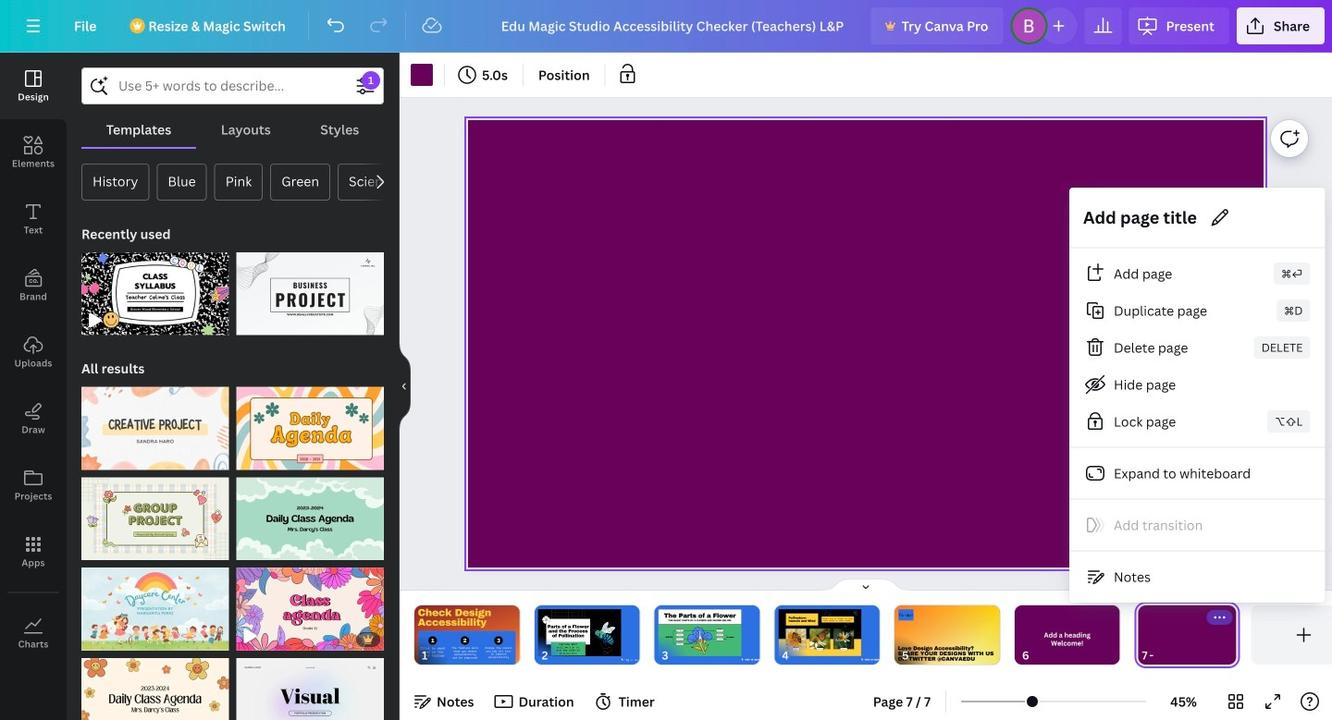 Task type: describe. For each thing, give the bounding box(es) containing it.
blue green colorful daycare center presentation group
[[81, 557, 229, 651]]

Use 5+ words to describe... search field
[[118, 68, 347, 104]]

0 vertical spatial page title text field
[[1082, 206, 1201, 230]]

Design title text field
[[486, 7, 864, 44]]

gradient minimal portfolio proposal presentation group
[[236, 647, 384, 721]]

canva assistant image
[[1279, 537, 1301, 559]]

side panel tab list
[[0, 53, 67, 667]]

orange groovy retro daily agenda presentation group
[[236, 376, 384, 470]]

multicolor clouds daily class agenda template group
[[236, 467, 384, 561]]

page 7 image
[[1135, 606, 1240, 665]]

1 vertical spatial page title text field
[[1156, 647, 1163, 665]]

main menu bar
[[0, 0, 1332, 53]]

colorful floral illustrative class agenda presentation group
[[236, 557, 384, 651]]



Task type: locate. For each thing, give the bounding box(es) containing it.
colorful watercolor creative project presentation group
[[81, 376, 229, 470]]

orange and yellow retro flower power daily class agenda template group
[[81, 647, 229, 721]]

#69005a image
[[411, 64, 433, 86], [411, 64, 433, 86]]

hide pages image
[[822, 578, 910, 593]]

grey minimalist business project presentation group
[[236, 241, 384, 336]]

hide image
[[399, 342, 411, 431]]

Page title text field
[[1082, 206, 1201, 230], [1156, 647, 1163, 665]]

green colorful cute aesthetic group project presentation group
[[81, 467, 229, 561]]

Zoom button
[[1154, 687, 1214, 717]]

colorful scrapbook nostalgia class syllabus blank education presentation group
[[81, 241, 229, 336]]



Task type: vqa. For each thing, say whether or not it's contained in the screenshot.
Colorful Watercolor Creative Project Presentation GROUP
yes



